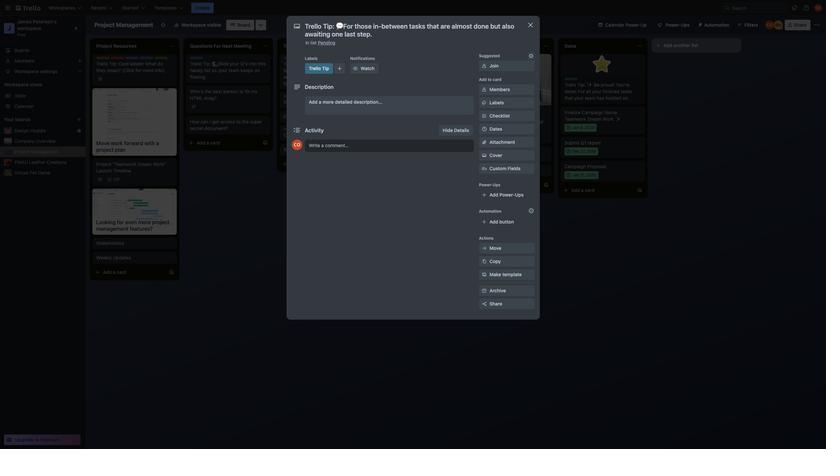 Task type: describe. For each thing, give the bounding box(es) containing it.
edit email drafts link
[[284, 113, 360, 120]]

up
[[641, 22, 647, 28]]

james peterson's workspace free
[[17, 19, 58, 37]]

add another list button
[[652, 38, 742, 53]]

almost
[[407, 68, 422, 73]]

your down the for
[[574, 95, 584, 101]]

but
[[435, 68, 442, 73]]

keeps
[[241, 68, 253, 73]]

trello tip trello tip: 🌊slide your q's into this handy list so your team keeps on flowing.
[[190, 57, 266, 80]]

that inside trello tip trello tip: splash those redtape- heavy issues that are slowing your team down here.
[[499, 119, 508, 125]]

add down 'weekly'
[[103, 270, 112, 275]]

can inside how can i get access to the super secret document?
[[201, 119, 208, 125]]

Jan 31, 2020 checkbox
[[565, 172, 599, 179]]

trello tip trello tip: splash those redtape- heavy issues that are slowing your team down here.
[[471, 108, 544, 131]]

where
[[321, 61, 334, 67]]

1 horizontal spatial members
[[490, 87, 510, 92]]

calendar power-up link
[[594, 20, 651, 30]]

live
[[296, 68, 303, 73]]

calendar for calendar power-up
[[605, 22, 624, 28]]

access
[[220, 119, 235, 125]]

info)
[[155, 68, 164, 73]]

between
[[433, 61, 451, 67]]

✨ inside finalize campaign name: teamwork dream work ✨
[[615, 116, 621, 122]]

team for sketch
[[298, 95, 308, 100]]

add power-ups
[[490, 192, 524, 198]]

cover
[[490, 153, 502, 158]]

redtape-
[[522, 112, 541, 118]]

weekly updates
[[96, 255, 131, 261]]

leather
[[29, 160, 45, 165]]

done
[[423, 68, 434, 73]]

custom fields button
[[479, 166, 535, 172]]

power- inside button
[[666, 22, 681, 28]]

ups inside button
[[681, 22, 690, 28]]

working
[[297, 74, 314, 80]]

sm image for checklist
[[481, 113, 488, 119]]

trello tip: 💬for those in-between tasks that are almost done but also awaiting one last step. link
[[377, 61, 454, 80]]

they
[[96, 68, 106, 73]]

priority design team
[[111, 57, 150, 62]]

work
[[603, 116, 614, 122]]

social media assets link
[[377, 107, 454, 113]]

color: lime, title: "halp" element
[[154, 57, 168, 62]]

add a card down budget approval
[[478, 182, 501, 188]]

color: sky, title: "trello tip" element for trello tip: splash those redtape- heavy issues that are slowing your team down here.
[[471, 108, 489, 113]]

dream inside project "teamwork dream work" launch timeline
[[138, 162, 152, 167]]

detailed
[[335, 99, 353, 105]]

0 horizontal spatial labels
[[305, 56, 318, 61]]

color: sky, title: "trello tip" element for trello tip: 🌊slide your q's into this handy list so your team keeps on flowing.
[[190, 57, 208, 62]]

primary element
[[0, 0, 826, 16]]

so inside trello tip trello tip: 🌊slide your q's into this handy list so your team keeps on flowing.
[[212, 68, 217, 73]]

one
[[396, 74, 404, 80]]

what
[[322, 74, 332, 80]]

1 vertical spatial power-ups
[[479, 183, 501, 188]]

workspace
[[17, 25, 41, 31]]

add a card for the add a card button under document?
[[197, 140, 220, 146]]

0 vertical spatial team
[[140, 57, 150, 62]]

a down weekly updates
[[113, 270, 115, 275]]

0 horizontal spatial management
[[31, 149, 59, 155]]

be
[[594, 82, 600, 88]]

0 horizontal spatial christina overa (christinaovera) image
[[292, 140, 302, 150]]

project for project "teamwork dream work" launch timeline link at the left top of the page
[[96, 162, 111, 167]]

your down be
[[592, 89, 602, 94]]

work"
[[153, 162, 166, 167]]

card down jan 31, 2020 on the right of the page
[[585, 188, 595, 193]]

dates button
[[479, 124, 535, 135]]

who's
[[190, 89, 203, 94]]

done!
[[565, 89, 577, 94]]

0 horizontal spatial ups
[[493, 183, 501, 188]]

add a more detailed description…
[[309, 99, 382, 105]]

2 vertical spatial ups
[[515, 192, 524, 198]]

html
[[190, 95, 203, 101]]

project inside project management text field
[[94, 21, 115, 28]]

drafts
[[306, 114, 318, 119]]

dates
[[490, 126, 502, 132]]

management inside text field
[[116, 21, 153, 28]]

tip for trello tip trello tip: ✨ be proud! you're done! for all your finished tasks that your team has hustled on.
[[576, 78, 582, 83]]

attachment
[[490, 140, 515, 145]]

that inside trello tip: 💬for those in-between tasks that are almost done but also awaiting one last step.
[[390, 68, 398, 73]]

template
[[503, 272, 522, 278]]

share for share button to the right
[[794, 22, 807, 28]]

a down the "jan 31, 2020" checkbox
[[581, 188, 584, 193]]

j link
[[4, 23, 15, 34]]

design huddle
[[15, 128, 46, 134]]

on inside the trello tip trello tip: this is where assigned tasks live so that your team can see who's working on what and when it's due.
[[316, 74, 321, 80]]

weekly updates link
[[96, 255, 173, 261]]

trello inside trello tip: 💬for those in-between tasks that are almost done but also awaiting one last step.
[[377, 61, 389, 67]]

contracts
[[495, 153, 515, 159]]

sm image for make template
[[481, 272, 488, 278]]

star or unstar board image
[[160, 22, 166, 28]]

archive link
[[479, 286, 535, 297]]

activity
[[305, 128, 324, 134]]

also
[[443, 68, 452, 73]]

that inside trello tip trello tip: ✨ be proud! you're done! for all your finished tasks that your team has hustled on.
[[565, 95, 573, 101]]

search image
[[725, 5, 730, 11]]

tip: inside trello tip: card labels! what do they mean? (click for more info)
[[109, 61, 117, 67]]

power-ups button
[[653, 20, 694, 30]]

to down join
[[488, 77, 492, 82]]

1 vertical spatial campaign
[[565, 164, 586, 170]]

add a card button down weekly updates link
[[92, 267, 166, 278]]

hide details
[[443, 128, 469, 133]]

open information menu image
[[803, 5, 810, 11]]

list inside button
[[692, 43, 698, 48]]

a up edit email drafts link
[[319, 99, 321, 105]]

0 vertical spatial color: purple, title: "design team" element
[[125, 57, 150, 62]]

team for social
[[392, 103, 402, 108]]

a down budget approval
[[488, 182, 490, 188]]

and
[[334, 74, 342, 80]]

team for q's
[[229, 68, 239, 73]]

trello tip halp
[[140, 57, 163, 62]]

customize views image
[[258, 22, 264, 28]]

copy link
[[479, 257, 535, 267]]

filters
[[745, 22, 758, 28]]

join
[[490, 63, 499, 69]]

hide
[[443, 128, 453, 133]]

font
[[345, 147, 354, 152]]

add a card button down jan 31, 2020 on the right of the page
[[561, 185, 635, 196]]

add down budget
[[478, 182, 486, 188]]

virtual
[[15, 170, 28, 176]]

add a card button down document?
[[186, 138, 260, 148]]

more inside add a more detailed description… link
[[323, 99, 334, 105]]

Write a comment text field
[[305, 140, 474, 152]]

the for who's
[[205, 89, 212, 94]]

Search field
[[722, 3, 788, 13]]

add inside button
[[664, 43, 672, 48]]

trello tip: card labels! what do they mean? (click for more info)
[[96, 61, 164, 73]]

budget approval
[[471, 168, 506, 173]]

sm image for join
[[481, 63, 488, 69]]

sm image for members
[[481, 86, 488, 93]]

watch button
[[350, 63, 379, 74]]

in list pending
[[306, 40, 335, 46]]

finished
[[603, 89, 620, 94]]

color: yellow, title: "copy request" element
[[96, 57, 110, 59]]

pet
[[30, 170, 37, 176]]

color: purple, title: "design team" element for sketch site banner
[[284, 95, 308, 100]]

submit q1 report
[[565, 140, 601, 146]]

color: orange, title: "one more step" element for curate
[[284, 128, 297, 131]]

the inside how can i get access to the super secret document?
[[242, 119, 249, 125]]

hide details link
[[439, 125, 473, 136]]

virtual pet game link
[[15, 170, 82, 176]]

/
[[116, 177, 117, 182]]

sm image for automation
[[695, 20, 704, 29]]

"teamy
[[308, 147, 324, 152]]

curate customer list link
[[284, 132, 360, 139]]

site
[[300, 99, 307, 105]]

add a card for the add a card button underneath jan 31, 2020 on the right of the page
[[571, 188, 595, 193]]

that inside the trello tip trello tip: this is where assigned tasks live so that your team can see who's working on what and when it's due.
[[311, 68, 319, 73]]

tasks inside trello tip trello tip: ✨ be proud! you're done! for all your finished tasks that your team has hustled on.
[[621, 89, 632, 94]]

issues
[[485, 119, 498, 125]]

jan for finalize
[[573, 125, 579, 130]]

add to card
[[479, 77, 502, 82]]

flowing.
[[190, 74, 207, 80]]

sm image for watch
[[352, 65, 359, 72]]

team for redtape-
[[471, 126, 482, 131]]

tip for trello tip trello tip: splash those redtape- heavy issues that are slowing your team down here.
[[483, 108, 489, 113]]

sm image for archive
[[481, 288, 488, 295]]

2020 for proposal
[[587, 173, 597, 178]]

your inside trello tip trello tip: splash those redtape- heavy issues that are slowing your team down here.
[[534, 119, 544, 125]]

in
[[306, 40, 309, 46]]

get
[[212, 119, 219, 125]]

launch
[[96, 168, 112, 174]]

trello tip trello tip: this is where assigned tasks live so that your team can see who's working on what and when it's due.
[[284, 57, 360, 86]]

card down document?
[[210, 140, 220, 146]]

tip for trello tip
[[322, 66, 329, 71]]

checklist
[[490, 113, 510, 119]]

list inside trello tip trello tip: 🌊slide your q's into this handy list so your team keeps on flowing.
[[204, 68, 210, 73]]

who's the best person to fix my html snag? link
[[190, 88, 267, 102]]

step.
[[414, 74, 425, 80]]

sm image for copy
[[481, 259, 488, 265]]

peterson's
[[33, 19, 57, 24]]

board link
[[226, 20, 254, 30]]

0 horizontal spatial automation
[[479, 209, 502, 214]]

card down join
[[493, 77, 502, 82]]

calendar power-up
[[605, 22, 647, 28]]

switch to… image
[[5, 5, 11, 11]]

your left q's
[[230, 61, 239, 67]]

add a card for the add a card button underneath weekly updates link
[[103, 270, 126, 275]]

add down the "jan 31, 2020" checkbox
[[571, 188, 580, 193]]

sm image for cover
[[481, 152, 488, 159]]

you're
[[616, 82, 630, 88]]

1 vertical spatial members link
[[479, 84, 535, 95]]

do
[[158, 61, 163, 67]]

more inside trello tip: card labels! what do they mean? (click for more info)
[[143, 68, 154, 73]]

trello tip: card labels! what do they mean? (click for more info) link
[[96, 61, 173, 74]]



Task type: locate. For each thing, give the bounding box(es) containing it.
huddle
[[31, 128, 46, 134]]

your
[[230, 61, 239, 67], [218, 68, 227, 73], [321, 68, 330, 73], [592, 89, 602, 94], [574, 95, 584, 101], [534, 119, 544, 125]]

jan for campaign
[[573, 173, 579, 178]]

another
[[674, 43, 691, 48]]

card
[[119, 61, 129, 67]]

can inside the trello tip trello tip: this is where assigned tasks live so that your team can see who's working on what and when it's due.
[[343, 68, 351, 73]]

2020 right 9,
[[585, 125, 595, 130]]

add left button
[[490, 219, 498, 225]]

trello inside trello tip: card labels! what do they mean? (click for more info)
[[96, 61, 108, 67]]

1 vertical spatial sm image
[[528, 53, 535, 59]]

2 horizontal spatial create from template… image
[[544, 183, 549, 188]]

awaiting
[[377, 74, 395, 80]]

0 horizontal spatial dream
[[138, 162, 152, 167]]

sm image inside automation "button"
[[695, 20, 704, 29]]

0 horizontal spatial share button
[[479, 299, 535, 310]]

the
[[205, 89, 212, 94], [242, 119, 249, 125], [300, 147, 306, 152]]

your down redtape-
[[534, 119, 544, 125]]

✨ inside trello tip trello tip: ✨ be proud! you're done! for all your finished tasks that your team has hustled on.
[[587, 82, 593, 88]]

finalize
[[565, 110, 581, 115]]

those inside trello tip: 💬for those in-between tasks that are almost done but also awaiting one last step.
[[414, 61, 426, 67]]

2 vertical spatial team
[[392, 103, 402, 108]]

team right social
[[392, 103, 402, 108]]

1 vertical spatial on
[[316, 74, 321, 80]]

tip: inside trello tip trello tip: 🌊slide your q's into this handy list so your team keeps on flowing.
[[203, 61, 211, 67]]

ups
[[681, 22, 690, 28], [493, 183, 501, 188], [515, 192, 524, 198]]

project "teamwork dream work" launch timeline
[[96, 162, 166, 174]]

sm image up add another list button
[[695, 20, 704, 29]]

design for design team social media assets
[[377, 103, 391, 108]]

the up snag?
[[205, 89, 212, 94]]

a down document?
[[207, 140, 209, 146]]

social
[[377, 107, 390, 113]]

1 horizontal spatial automation
[[704, 22, 730, 28]]

1 vertical spatial workspace
[[4, 82, 29, 87]]

sm image for labels
[[481, 100, 488, 106]]

company
[[15, 139, 35, 144]]

sm image left make
[[481, 272, 488, 278]]

0 horizontal spatial can
[[201, 119, 208, 125]]

tip: for for
[[578, 82, 586, 88]]

sm image
[[481, 63, 488, 69], [352, 65, 359, 72], [481, 100, 488, 106], [481, 113, 488, 119], [481, 152, 488, 159], [481, 245, 488, 252], [481, 259, 488, 265], [481, 272, 488, 278], [481, 288, 488, 295]]

can up when
[[343, 68, 351, 73]]

0 horizontal spatial tasks
[[284, 68, 295, 73]]

so
[[212, 68, 217, 73], [305, 68, 310, 73]]

your up what
[[321, 68, 330, 73]]

tip: left 💬for
[[390, 61, 398, 67]]

add power-ups link
[[479, 190, 535, 201]]

sketch inside design team sketch site banner
[[284, 99, 298, 105]]

1 horizontal spatial project management
[[94, 21, 153, 28]]

add left another
[[664, 43, 672, 48]]

ups down budget approval link
[[515, 192, 524, 198]]

sm image up join link
[[528, 53, 535, 59]]

add inside button
[[490, 219, 498, 225]]

1 vertical spatial create from template… image
[[169, 270, 174, 275]]

workspace for workspace views
[[4, 82, 29, 87]]

labels up splash
[[490, 100, 504, 106]]

to right access
[[236, 119, 241, 125]]

views
[[30, 82, 42, 87]]

i
[[210, 119, 211, 125]]

who's
[[284, 74, 296, 80]]

team for where
[[331, 68, 342, 73]]

the for sketch
[[300, 147, 306, 152]]

members down 'add to card'
[[490, 87, 510, 92]]

visible
[[207, 22, 221, 28]]

sm image up down
[[481, 113, 488, 119]]

sketch
[[284, 99, 298, 105], [284, 147, 298, 152]]

card up add power-ups
[[491, 182, 501, 188]]

overview
[[36, 139, 56, 144]]

halp
[[154, 57, 163, 62]]

sm image inside watch button
[[352, 65, 359, 72]]

share left show menu icon
[[794, 22, 807, 28]]

jan 31, 2020
[[573, 173, 597, 178]]

tasks
[[284, 68, 295, 73], [377, 68, 389, 73], [621, 89, 632, 94]]

all
[[586, 89, 591, 94]]

pending
[[318, 40, 335, 46]]

31,
[[580, 173, 586, 178]]

2 so from the left
[[305, 68, 310, 73]]

add down suggested
[[479, 77, 487, 82]]

0 horizontal spatial sm image
[[481, 86, 488, 93]]

secret
[[190, 126, 203, 131]]

0 horizontal spatial team
[[140, 57, 150, 62]]

0 vertical spatial ✨
[[587, 82, 593, 88]]

1 horizontal spatial are
[[509, 119, 516, 125]]

tip: inside trello tip: 💬for those in-between tasks that are almost done but also awaiting one last step.
[[390, 61, 398, 67]]

to inside how can i get access to the super secret document?
[[236, 119, 241, 125]]

1 horizontal spatial color: purple, title: "design team" element
[[284, 95, 308, 100]]

tip
[[152, 57, 158, 62], [202, 57, 208, 62], [295, 57, 301, 62], [322, 66, 329, 71], [576, 78, 582, 83], [483, 108, 489, 113]]

sm image inside copy link
[[481, 259, 488, 265]]

those up almost
[[414, 61, 426, 67]]

0 vertical spatial color: orange, title: "one more step" element
[[284, 128, 297, 131]]

team down heavy
[[471, 126, 482, 131]]

1 so from the left
[[212, 68, 217, 73]]

0 vertical spatial more
[[143, 68, 154, 73]]

"teamwork
[[113, 162, 136, 167]]

1 vertical spatial project management
[[15, 149, 59, 155]]

are up one
[[400, 68, 406, 73]]

2019
[[587, 149, 596, 154]]

1 horizontal spatial ✨
[[615, 116, 621, 122]]

tip: inside trello tip trello tip: splash those redtape- heavy issues that are slowing your team down here.
[[484, 112, 492, 118]]

17,
[[581, 149, 586, 154]]

1 horizontal spatial share button
[[785, 20, 811, 30]]

share button down archive link
[[479, 299, 535, 310]]

design inside design team sketch site banner
[[284, 95, 297, 100]]

budget
[[471, 168, 486, 173]]

sketch site banner link
[[284, 99, 360, 106]]

0 horizontal spatial so
[[212, 68, 217, 73]]

2 vertical spatial color: purple, title: "design team" element
[[377, 103, 402, 108]]

add down approval
[[490, 192, 498, 198]]

0 vertical spatial christina overa (christinaovera) image
[[814, 4, 822, 12]]

to inside who's the best person to fix my html snag?
[[239, 89, 244, 94]]

2 horizontal spatial sm image
[[695, 20, 704, 29]]

1 horizontal spatial dream
[[588, 116, 602, 122]]

share down archive
[[490, 301, 502, 307]]

1 vertical spatial calendar
[[15, 104, 34, 109]]

upgrade
[[15, 438, 34, 443]]

automation up add button
[[479, 209, 502, 214]]

are
[[400, 68, 406, 73], [509, 119, 516, 125]]

starred icon image
[[77, 128, 82, 134]]

share for share button to the bottom
[[490, 301, 502, 307]]

dream
[[588, 116, 602, 122], [138, 162, 152, 167]]

color: sky, title: "trello tip" element
[[140, 57, 158, 62], [190, 57, 208, 62], [284, 57, 301, 62], [305, 63, 333, 74], [565, 78, 582, 83], [471, 108, 489, 113]]

0 horizontal spatial create from template… image
[[169, 270, 174, 275]]

0 horizontal spatial are
[[400, 68, 406, 73]]

automation
[[704, 22, 730, 28], [479, 209, 502, 214]]

1 horizontal spatial create from template… image
[[450, 131, 455, 137]]

0 vertical spatial labels
[[305, 56, 318, 61]]

add right site
[[309, 99, 318, 105]]

2 horizontal spatial tasks
[[621, 89, 632, 94]]

create from template… image
[[637, 188, 643, 193], [169, 270, 174, 275]]

tip: inside the trello tip trello tip: this is where assigned tasks live so that your team can see who's working on what and when it's due.
[[297, 61, 305, 67]]

create from template… image for how can i get access to the super secret document?
[[263, 141, 268, 146]]

your down "🌊slide"
[[218, 68, 227, 73]]

labels inside labels link
[[490, 100, 504, 106]]

make
[[490, 272, 501, 278]]

tip: for that
[[484, 112, 492, 118]]

2 vertical spatial project
[[96, 162, 111, 167]]

add board image
[[77, 117, 82, 122]]

2020 inside jan 9, 2020 checkbox
[[585, 125, 595, 130]]

freelancer contracts
[[471, 153, 515, 159]]

add a card button
[[186, 138, 260, 148], [467, 180, 541, 191], [561, 185, 635, 196], [92, 267, 166, 278]]

sm image inside members link
[[481, 86, 488, 93]]

✨ up all
[[587, 82, 593, 88]]

power-ups inside power-ups button
[[666, 22, 690, 28]]

tip inside the trello tip trello tip: this is where assigned tasks live so that your team can see who's working on what and when it's due.
[[295, 57, 301, 62]]

finalize campaign name: teamwork dream work ✨ link
[[565, 110, 641, 123]]

the left "teamy
[[300, 147, 306, 152]]

0 vertical spatial project management
[[94, 21, 153, 28]]

2 horizontal spatial team
[[392, 103, 402, 108]]

so inside the trello tip trello tip: this is where assigned tasks live so that your team can see who's working on what and when it's due.
[[305, 68, 310, 73]]

1 vertical spatial management
[[31, 149, 59, 155]]

approval
[[488, 168, 506, 173]]

christina overa (christinaovera) image right open information menu "icon"
[[814, 4, 822, 12]]

0 vertical spatial are
[[400, 68, 406, 73]]

project inside project management link
[[15, 149, 30, 155]]

0 vertical spatial power-ups
[[666, 22, 690, 28]]

sm image inside join link
[[481, 63, 488, 69]]

0 vertical spatial management
[[116, 21, 153, 28]]

team up 'and'
[[331, 68, 342, 73]]

1 vertical spatial ups
[[493, 183, 501, 188]]

0 vertical spatial sm image
[[695, 20, 704, 29]]

j
[[7, 24, 11, 32]]

calendar inside calendar power-up link
[[605, 22, 624, 28]]

workspace inside the workspace visible button
[[182, 22, 206, 28]]

can left i
[[201, 119, 208, 125]]

0 vertical spatial campaign
[[582, 110, 603, 115]]

tip inside trello tip trello tip: ✨ be proud! you're done! for all your finished tasks that your team has hustled on.
[[576, 78, 582, 83]]

members link up labels link
[[479, 84, 535, 95]]

tasks up 'on.' at the top right of the page
[[621, 89, 632, 94]]

0 horizontal spatial calendar
[[15, 104, 34, 109]]

more
[[143, 68, 154, 73], [323, 99, 334, 105]]

0 horizontal spatial more
[[143, 68, 154, 73]]

0 horizontal spatial share
[[490, 301, 502, 307]]

2020 for campaign
[[585, 125, 595, 130]]

0 vertical spatial jan
[[573, 125, 579, 130]]

the inside who's the best person to fix my html snag?
[[205, 89, 212, 94]]

down
[[483, 126, 494, 131]]

0 horizontal spatial the
[[205, 89, 212, 94]]

curate
[[284, 132, 298, 138]]

0 vertical spatial create from template… image
[[637, 188, 643, 193]]

0 vertical spatial members
[[15, 58, 34, 64]]

dream left work
[[588, 116, 602, 122]]

this
[[258, 61, 266, 67]]

to right upgrade
[[35, 438, 39, 443]]

team inside design team sketch site banner
[[298, 95, 308, 100]]

dream inside finalize campaign name: teamwork dream work ✨
[[588, 116, 602, 122]]

show menu image
[[814, 22, 821, 28]]

tasks inside the trello tip trello tip: this is where assigned tasks live so that your team can see who's working on what and when it's due.
[[284, 68, 295, 73]]

sm image inside the cover link
[[481, 152, 488, 159]]

custom fields
[[490, 166, 521, 172]]

splash
[[493, 112, 508, 118]]

calendar down table
[[15, 104, 34, 109]]

2 horizontal spatial the
[[300, 147, 306, 152]]

team inside the trello tip trello tip: this is where assigned tasks live so that your team can see who's working on what and when it's due.
[[331, 68, 342, 73]]

color: purple, title: "design team" element
[[125, 57, 150, 62], [284, 95, 308, 100], [377, 103, 402, 108]]

0 vertical spatial members link
[[0, 56, 86, 66]]

design for design huddle
[[15, 128, 29, 134]]

ups up another
[[681, 22, 690, 28]]

2020 inside the "jan 31, 2020" checkbox
[[587, 173, 597, 178]]

tip inside trello tip trello tip: splash those redtape- heavy issues that are slowing your team down here.
[[483, 108, 489, 113]]

sm image inside labels link
[[481, 100, 488, 106]]

1 vertical spatial team
[[298, 95, 308, 100]]

0 vertical spatial workspace
[[182, 22, 206, 28]]

ups up add power-ups
[[493, 183, 501, 188]]

sm image
[[695, 20, 704, 29], [528, 53, 535, 59], [481, 86, 488, 93]]

team inside trello tip trello tip: splash those redtape- heavy issues that are slowing your team down here.
[[471, 126, 482, 131]]

tasks up awaiting
[[377, 68, 389, 73]]

company overview link
[[15, 138, 82, 145]]

sm image inside make template 'link'
[[481, 272, 488, 278]]

add a card down document?
[[197, 140, 220, 146]]

sm image for suggested
[[528, 53, 535, 59]]

more down what
[[143, 68, 154, 73]]

1 vertical spatial are
[[509, 119, 516, 125]]

Board name text field
[[91, 20, 157, 30]]

sm image left join
[[481, 63, 488, 69]]

2 jan from the top
[[573, 173, 579, 178]]

filters button
[[735, 20, 760, 30]]

1 vertical spatial color: purple, title: "design team" element
[[284, 95, 308, 100]]

archive
[[490, 288, 506, 294]]

calendar inside calendar link
[[15, 104, 34, 109]]

0 horizontal spatial on
[[254, 68, 260, 73]]

on inside trello tip trello tip: 🌊slide your q's into this handy list so your team keeps on flowing.
[[254, 68, 260, 73]]

1 horizontal spatial sm image
[[528, 53, 535, 59]]

1 vertical spatial the
[[242, 119, 249, 125]]

tip: for live
[[297, 61, 305, 67]]

team left keeps at the left top of the page
[[229, 68, 239, 73]]

list right another
[[692, 43, 698, 48]]

ben nelson (bennelson96) image
[[774, 20, 783, 30]]

those inside trello tip trello tip: splash those redtape- heavy issues that are slowing your team down here.
[[509, 112, 521, 118]]

tip: inside trello tip trello tip: ✨ be proud! you're done! for all your finished tasks that your team has hustled on.
[[578, 82, 586, 88]]

1 horizontal spatial tasks
[[377, 68, 389, 73]]

1 horizontal spatial team
[[298, 95, 308, 100]]

color: sky, title: "trello tip" element for trello tip: this is where assigned tasks live so that your team can see who's working on what and when it's due.
[[284, 57, 301, 62]]

sm image inside the 'move' link
[[481, 245, 488, 252]]

workspace up table
[[4, 82, 29, 87]]

0 vertical spatial can
[[343, 68, 351, 73]]

campaign inside finalize campaign name: teamwork dream work ✨
[[582, 110, 603, 115]]

project management inside text field
[[94, 21, 153, 28]]

sm image left cover at right
[[481, 152, 488, 159]]

project for project management link
[[15, 149, 30, 155]]

sm image left "copy"
[[481, 259, 488, 265]]

christina overa (christinaovera) image
[[765, 20, 774, 30]]

tip inside trello tip trello tip: 🌊slide your q's into this handy list so your team keeps on flowing.
[[202, 57, 208, 62]]

0 vertical spatial sketch
[[284, 99, 298, 105]]

0 vertical spatial 2020
[[585, 125, 595, 130]]

tip: up live
[[297, 61, 305, 67]]

automation inside "button"
[[704, 22, 730, 28]]

💬for
[[400, 61, 412, 67]]

on down into
[[254, 68, 260, 73]]

✨ down the name:
[[615, 116, 621, 122]]

members link down boards
[[0, 56, 86, 66]]

button
[[500, 219, 514, 225]]

card down updates on the left of page
[[117, 270, 126, 275]]

are inside trello tip: 💬for those in-between tasks that are almost done but also awaiting one last step.
[[400, 68, 406, 73]]

edit
[[284, 114, 292, 119]]

tip: up issues
[[484, 112, 492, 118]]

1 vertical spatial members
[[490, 87, 510, 92]]

your boards with 5 items element
[[4, 116, 67, 124]]

sm image for move
[[481, 245, 488, 252]]

tasks up who's
[[284, 68, 295, 73]]

team inside design team social media assets
[[392, 103, 402, 108]]

add down secret
[[197, 140, 205, 146]]

2 sketch from the top
[[284, 147, 298, 152]]

dec 17, 2019
[[573, 149, 596, 154]]

tip: up handy
[[203, 61, 211, 67]]

your
[[4, 117, 14, 122]]

jan left 9,
[[573, 125, 579, 130]]

0 horizontal spatial power-ups
[[479, 183, 501, 188]]

description
[[305, 84, 334, 90]]

1 horizontal spatial labels
[[490, 100, 504, 106]]

your inside the trello tip trello tip: this is where assigned tasks live so that your team can see who's working on what and when it's due.
[[321, 68, 330, 73]]

banner
[[308, 99, 323, 105]]

tasks inside trello tip: 💬for those in-between tasks that are almost done but also awaiting one last step.
[[377, 68, 389, 73]]

labels
[[305, 56, 318, 61], [490, 100, 504, 106]]

on down trello tip
[[316, 74, 321, 80]]

0 horizontal spatial workspace
[[4, 82, 29, 87]]

create from template… image for submit q1 report
[[637, 188, 643, 193]]

1 vertical spatial project
[[15, 149, 30, 155]]

1 vertical spatial jan
[[573, 173, 579, 178]]

tip for trello tip trello tip: 🌊slide your q's into this handy list so your team keeps on flowing.
[[202, 57, 208, 62]]

0 vertical spatial project
[[94, 21, 115, 28]]

project inside project "teamwork dream work" launch timeline
[[96, 162, 111, 167]]

workspace down "create" button
[[182, 22, 206, 28]]

color: orange, title: "one more step" element for freelancer
[[471, 149, 484, 152]]

1 vertical spatial christina overa (christinaovera) image
[[292, 140, 302, 150]]

1 horizontal spatial create from template… image
[[637, 188, 643, 193]]

trello tip trello tip: ✨ be proud! you're done! for all your finished tasks that your team has hustled on.
[[565, 78, 632, 101]]

1 vertical spatial share button
[[479, 299, 535, 310]]

None text field
[[302, 20, 519, 40]]

create from template… image for budget approval
[[544, 183, 549, 188]]

power-ups up add another list
[[666, 22, 690, 28]]

move link
[[479, 243, 535, 254]]

team inside trello tip trello tip: ✨ be proud! you're done! for all your finished tasks that your team has hustled on.
[[585, 95, 596, 101]]

sm image up when
[[352, 65, 359, 72]]

due.
[[291, 81, 301, 86]]

pwau
[[15, 160, 28, 165]]

tip for trello tip halp
[[152, 57, 158, 62]]

budget approval link
[[471, 168, 548, 174]]

calendar for calendar
[[15, 104, 34, 109]]

1 horizontal spatial the
[[242, 119, 249, 125]]

project
[[94, 21, 115, 28], [15, 149, 30, 155], [96, 162, 111, 167]]

that up here.
[[499, 119, 508, 125]]

team left banner
[[298, 95, 308, 100]]

create from template… image
[[450, 131, 455, 137], [263, 141, 268, 146], [544, 183, 549, 188]]

dream left work"
[[138, 162, 152, 167]]

1 horizontal spatial so
[[305, 68, 310, 73]]

so down "🌊slide"
[[212, 68, 217, 73]]

1 horizontal spatial members link
[[479, 84, 535, 95]]

add a card button up add power-ups
[[467, 180, 541, 191]]

0 vertical spatial dream
[[588, 116, 602, 122]]

labels!
[[130, 61, 144, 67]]

0 vertical spatial share button
[[785, 20, 811, 30]]

share
[[794, 22, 807, 28], [490, 301, 502, 307]]

weekly
[[96, 255, 112, 261]]

1 horizontal spatial power-ups
[[666, 22, 690, 28]]

pending link
[[318, 40, 335, 46]]

create from template… image for project "teamwork dream work" launch timeline
[[169, 270, 174, 275]]

are left slowing
[[509, 119, 516, 125]]

1 sketch from the top
[[284, 99, 298, 105]]

0 horizontal spatial create from template… image
[[263, 141, 268, 146]]

sm image inside archive link
[[481, 288, 488, 295]]

hustled
[[606, 95, 622, 101]]

1 jan from the top
[[573, 125, 579, 130]]

1 vertical spatial color: orange, title: "one more step" element
[[471, 149, 484, 152]]

are inside trello tip trello tip: splash those redtape- heavy issues that are slowing your team down here.
[[509, 119, 516, 125]]

workspace for workspace visible
[[182, 22, 206, 28]]

1 horizontal spatial workspace
[[182, 22, 206, 28]]

sketch left site
[[284, 99, 298, 105]]

0 vertical spatial share
[[794, 22, 807, 28]]

list right handy
[[204, 68, 210, 73]]

0 horizontal spatial members link
[[0, 56, 86, 66]]

tip: for handy
[[203, 61, 211, 67]]

1 vertical spatial sketch
[[284, 147, 298, 152]]

0 horizontal spatial project management
[[15, 149, 59, 155]]

team inside trello tip trello tip: 🌊slide your q's into this handy list so your team keeps on flowing.
[[229, 68, 239, 73]]

1 horizontal spatial share
[[794, 22, 807, 28]]

Jan 9, 2020 checkbox
[[565, 124, 597, 132]]

design inside design team social media assets
[[377, 103, 391, 108]]

cover link
[[479, 150, 535, 161]]

0 horizontal spatial those
[[414, 61, 426, 67]]

Dec 17, 2019 checkbox
[[565, 148, 598, 156]]

what
[[145, 61, 156, 67]]

super
[[250, 119, 262, 125]]

those up slowing
[[509, 112, 521, 118]]

sm image inside checklist link
[[481, 113, 488, 119]]

1 vertical spatial ✨
[[615, 116, 621, 122]]

0 vertical spatial on
[[254, 68, 260, 73]]

team up for
[[140, 57, 150, 62]]

color: sky, title: "trello tip" element for trello tip: ✨ be proud! you're done! for all your finished tasks that your team has hustled on.
[[565, 78, 582, 83]]

christina overa (christinaovera) image
[[814, 4, 822, 12], [292, 140, 302, 150]]

assigned
[[335, 61, 354, 67]]

color: orange, title: "one more step" element
[[284, 128, 297, 131], [471, 149, 484, 152]]

sm image left archive
[[481, 288, 488, 295]]

color: red, title: "priority" element
[[111, 57, 125, 62]]

sm image up heavy
[[481, 100, 488, 106]]

tip: up mean?
[[109, 61, 117, 67]]

1 vertical spatial 2020
[[587, 173, 597, 178]]

list right in
[[311, 40, 317, 46]]

1 horizontal spatial calendar
[[605, 22, 624, 28]]

boards
[[15, 47, 29, 53]]

that down is
[[311, 68, 319, 73]]

notifications
[[350, 56, 375, 61]]

1 horizontal spatial christina overa (christinaovera) image
[[814, 4, 822, 12]]

color: orange, title: "one more step" element up freelancer
[[471, 149, 484, 152]]

assets
[[406, 107, 419, 113]]

1 horizontal spatial those
[[509, 112, 521, 118]]

2 horizontal spatial color: purple, title: "design team" element
[[377, 103, 402, 108]]

stakeholders link
[[96, 240, 173, 247]]

sketch down curate
[[284, 147, 298, 152]]

the left super
[[242, 119, 249, 125]]

list right customer
[[321, 132, 327, 138]]

tip for trello tip trello tip: this is where assigned tasks live so that your team can see who's working on what and when it's due.
[[295, 57, 301, 62]]

for
[[136, 68, 141, 73]]

add
[[664, 43, 672, 48], [479, 77, 487, 82], [309, 99, 318, 105], [197, 140, 205, 146], [478, 182, 486, 188], [571, 188, 580, 193], [490, 192, 498, 198], [490, 219, 498, 225], [103, 270, 112, 275]]

0 notifications image
[[791, 4, 799, 12]]

sm image down 'add to card'
[[481, 86, 488, 93]]

jan left 31,
[[573, 173, 579, 178]]

campaign down has
[[582, 110, 603, 115]]

join link
[[479, 61, 535, 71]]

close dialog image
[[527, 21, 535, 29]]

to left fix
[[239, 89, 244, 94]]

design for design team sketch site banner
[[284, 95, 297, 100]]

color: purple, title: "design team" element for social media assets
[[377, 103, 402, 108]]

add button
[[490, 219, 514, 225]]



Task type: vqa. For each thing, say whether or not it's contained in the screenshot.
Due date
no



